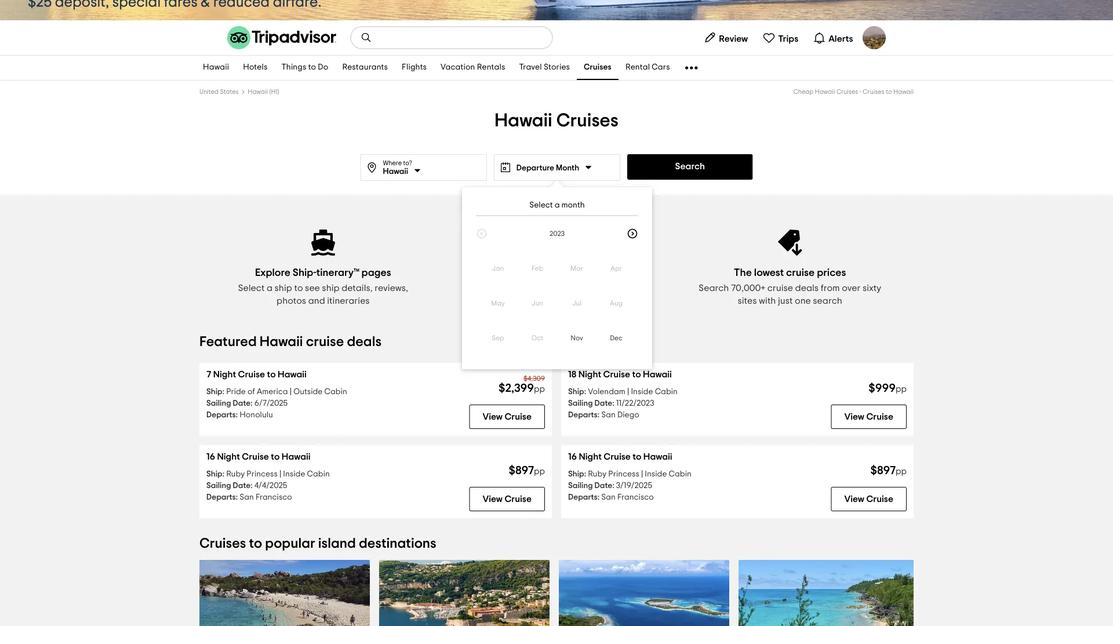 Task type: locate. For each thing, give the bounding box(es) containing it.
2 ruby from the left
[[588, 470, 607, 478]]

1 ruby from the left
[[226, 470, 245, 478]]

prices
[[817, 267, 846, 278]]

francisco inside the ship : ruby princess | inside cabin sailing date: 3/19/2025 departs: san francisco
[[617, 493, 654, 501]]

francisco down 4/4/2025
[[256, 493, 292, 501]]

select down explore on the top of the page
[[238, 283, 265, 293]]

hawaii left (hi)
[[248, 89, 268, 95]]

inside up 4/4/2025
[[283, 470, 305, 478]]

with left our
[[544, 283, 561, 293]]

francisco inside ship : ruby princess | inside cabin sailing date: 4/4/2025 departs: san francisco
[[256, 493, 292, 501]]

departs: inside the ship : ruby princess | inside cabin sailing date: 3/19/2025 departs: san francisco
[[568, 493, 600, 501]]

month
[[561, 201, 585, 209]]

1 vertical spatial a
[[267, 283, 273, 293]]

1 vertical spatial select
[[238, 283, 265, 293]]

sailing left "3/19/2025"
[[568, 482, 593, 490]]

sixty
[[863, 283, 881, 293]]

tripadvisor image
[[227, 26, 336, 49]]

: inside ship : pride of america | outside cabin sailing date: 6/7/2025 departs: honolulu
[[222, 388, 224, 396]]

1 vertical spatial deals
[[347, 335, 381, 349]]

0 horizontal spatial select
[[238, 283, 265, 293]]

1 horizontal spatial deals
[[795, 283, 819, 293]]

date: left 4/4/2025
[[233, 482, 253, 490]]

with inside write cruise reviews share your opinion with our travel community
[[544, 283, 561, 293]]

deals inside 'the lowest cruise prices search 70,000+ cruise deals from over sixty sites with just one search'
[[795, 283, 819, 293]]

select left the month at the right top
[[529, 201, 553, 209]]

1 horizontal spatial francisco
[[617, 493, 654, 501]]

sailing inside ship : ruby princess | inside cabin sailing date: 4/4/2025 departs: san francisco
[[206, 482, 231, 490]]

hawaii up outside
[[278, 370, 307, 379]]

ship inside the ship : ruby princess | inside cabin sailing date: 3/19/2025 departs: san francisco
[[568, 470, 584, 478]]

date: down pride
[[233, 399, 253, 408]]

lowest
[[754, 267, 784, 278]]

1 horizontal spatial $897
[[870, 465, 896, 477]]

1 16 from the left
[[206, 452, 215, 461]]

cruise up "one"
[[786, 267, 815, 278]]

: inside ship : ruby princess | inside cabin sailing date: 4/4/2025 departs: san francisco
[[222, 470, 224, 478]]

6/7/2025
[[254, 399, 288, 408]]

pp inside $999 pp
[[896, 385, 907, 394]]

the lowest cruise prices search 70,000+ cruise deals from over sixty sites with just one search
[[699, 267, 881, 306]]

0 horizontal spatial $897 pp
[[509, 465, 545, 477]]

3/19/2025
[[616, 482, 652, 490]]

1 $897 pp from the left
[[509, 465, 545, 477]]

trips
[[778, 34, 798, 43]]

feb
[[531, 265, 543, 272]]

inside up 11/22/2023
[[631, 388, 653, 396]]

sites
[[738, 296, 757, 306]]

ruby inside the ship : ruby princess | inside cabin sailing date: 3/19/2025 departs: san francisco
[[588, 470, 607, 478]]

ruby
[[226, 470, 245, 478], [588, 470, 607, 478]]

to left see
[[294, 283, 303, 293]]

stories
[[544, 63, 570, 72]]

to right -
[[886, 89, 892, 95]]

vacation rentals link
[[434, 56, 512, 80]]

0 horizontal spatial deals
[[347, 335, 381, 349]]

explore
[[255, 267, 290, 278]]

photos
[[277, 296, 306, 306]]

deals
[[795, 283, 819, 293], [347, 335, 381, 349]]

ship inside ship : pride of america | outside cabin sailing date: 6/7/2025 departs: honolulu
[[206, 388, 222, 396]]

1 vertical spatial with
[[759, 296, 776, 306]]

review
[[719, 34, 748, 43]]

cruises
[[584, 63, 612, 72], [836, 89, 858, 95], [863, 89, 885, 95], [556, 111, 619, 130], [199, 537, 246, 551]]

0 horizontal spatial ship
[[275, 283, 292, 293]]

community
[[605, 283, 651, 293]]

None search field
[[351, 27, 552, 48]]

1 horizontal spatial with
[[759, 296, 776, 306]]

princess inside the ship : ruby princess | inside cabin sailing date: 3/19/2025 departs: san francisco
[[608, 470, 639, 478]]

ship for ship : pride of america | outside cabin sailing date: 6/7/2025 departs: honolulu
[[206, 388, 222, 396]]

featured hawaii cruise deals
[[199, 335, 381, 349]]

$999
[[869, 383, 896, 394]]

and
[[308, 296, 325, 306]]

1 horizontal spatial 16 night cruise to hawaii
[[568, 452, 672, 461]]

hawaii up 7 night cruise to hawaii
[[260, 335, 303, 349]]

0 horizontal spatial princess
[[247, 470, 278, 478]]

cars
[[652, 63, 670, 72]]

san
[[601, 411, 616, 419], [240, 493, 254, 501], [601, 493, 616, 501]]

2023
[[550, 230, 565, 237]]

night right 18
[[578, 370, 601, 379]]

trips link
[[758, 26, 803, 49]]

0 horizontal spatial ruby
[[226, 470, 245, 478]]

search
[[813, 296, 842, 306]]

departs:
[[206, 411, 238, 419], [568, 411, 600, 419], [206, 493, 238, 501], [568, 493, 600, 501]]

2 francisco from the left
[[617, 493, 654, 501]]

america
[[257, 388, 288, 396]]

hawaii up "3/19/2025"
[[643, 452, 672, 461]]

| left outside
[[290, 388, 292, 396]]

search inside 'the lowest cruise prices search 70,000+ cruise deals from over sixty sites with just one search'
[[699, 283, 729, 293]]

2 princess from the left
[[608, 470, 639, 478]]

with
[[544, 283, 561, 293], [759, 296, 776, 306]]

0 horizontal spatial 16
[[206, 452, 215, 461]]

ship for ship : ruby princess | inside cabin sailing date: 4/4/2025 departs: san francisco
[[206, 470, 222, 478]]

search
[[675, 162, 705, 171], [699, 283, 729, 293]]

princess up 4/4/2025
[[247, 470, 278, 478]]

$897 for ship : ruby princess | inside cabin sailing date: 4/4/2025 departs: san francisco
[[509, 465, 534, 477]]

states
[[220, 89, 239, 95]]

mar
[[570, 265, 583, 272]]

pride
[[226, 388, 246, 396]]

16 night cruise to hawaii for 4/4/2025
[[206, 452, 311, 461]]

share
[[462, 283, 487, 293]]

view cruise for ship : ruby princess | inside cabin sailing date: 4/4/2025 departs: san francisco
[[483, 494, 532, 504]]

inside inside the ship : ruby princess | inside cabin sailing date: 3/19/2025 departs: san francisco
[[645, 470, 667, 478]]

the
[[734, 267, 752, 278]]

rental
[[625, 63, 650, 72]]

1 horizontal spatial a
[[555, 201, 560, 209]]

view cruise for ship : ruby princess | inside cabin sailing date: 3/19/2025 departs: san francisco
[[844, 494, 893, 504]]

| inside ship : pride of america | outside cabin sailing date: 6/7/2025 departs: honolulu
[[290, 388, 292, 396]]

inside up "3/19/2025"
[[645, 470, 667, 478]]

travel stories
[[519, 63, 570, 72]]

0 horizontal spatial with
[[544, 283, 561, 293]]

inside
[[631, 388, 653, 396], [283, 470, 305, 478], [645, 470, 667, 478]]

restaurants link
[[335, 56, 395, 80]]

ship
[[206, 388, 222, 396], [568, 388, 584, 396], [206, 470, 222, 478], [568, 470, 584, 478]]

dec
[[610, 334, 623, 341]]

cabin
[[324, 388, 347, 396], [655, 388, 678, 396], [307, 470, 330, 478], [669, 470, 691, 478]]

jan
[[492, 265, 504, 272]]

vacation
[[441, 63, 475, 72]]

ship up photos
[[275, 283, 292, 293]]

a left the month at the right top
[[555, 201, 560, 209]]

advertisement region
[[0, 0, 1113, 20]]

2 $897 pp from the left
[[870, 465, 907, 477]]

-
[[860, 89, 861, 95]]

ship‑tinerary™
[[293, 267, 359, 278]]

| up 11/22/2023
[[627, 388, 629, 396]]

| up "3/19/2025"
[[641, 470, 643, 478]]

: inside the ship : ruby princess | inside cabin sailing date: 3/19/2025 departs: san francisco
[[584, 470, 586, 478]]

ship inside ship : ruby princess | inside cabin sailing date: 4/4/2025 departs: san francisco
[[206, 470, 222, 478]]

san inside ship : volendam | inside cabin sailing date: 11/22/2023 departs: san diego
[[601, 411, 616, 419]]

0 horizontal spatial 16 night cruise to hawaii
[[206, 452, 311, 461]]

16 night cruise to hawaii
[[206, 452, 311, 461], [568, 452, 672, 461]]

0 horizontal spatial francisco
[[256, 493, 292, 501]]

featured
[[199, 335, 257, 349]]

princess inside ship : ruby princess | inside cabin sailing date: 4/4/2025 departs: san francisco
[[247, 470, 278, 478]]

san inside the ship : ruby princess | inside cabin sailing date: 3/19/2025 departs: san francisco
[[601, 493, 616, 501]]

date:
[[233, 399, 253, 408], [595, 399, 614, 408], [233, 482, 253, 490], [595, 482, 614, 490]]

| up 4/4/2025
[[279, 470, 281, 478]]

sailing down pride
[[206, 399, 231, 408]]

sailing inside the ship : ruby princess | inside cabin sailing date: 3/19/2025 departs: san francisco
[[568, 482, 593, 490]]

night up ship : ruby princess | inside cabin sailing date: 4/4/2025 departs: san francisco
[[217, 452, 240, 461]]

ship inside ship : volendam | inside cabin sailing date: 11/22/2023 departs: san diego
[[568, 388, 584, 396]]

ship down ship‑tinerary™
[[322, 283, 340, 293]]

night right 7
[[213, 370, 236, 379]]

1 16 night cruise to hawaii from the left
[[206, 452, 311, 461]]

select
[[529, 201, 553, 209], [238, 283, 265, 293]]

view cruise for ship : volendam | inside cabin sailing date: 11/22/2023 departs: san diego
[[844, 412, 893, 421]]

ship
[[275, 283, 292, 293], [322, 283, 340, 293]]

where
[[383, 160, 402, 166]]

date: left "3/19/2025"
[[595, 482, 614, 490]]

ruby inside ship : ruby princess | inside cabin sailing date: 4/4/2025 departs: san francisco
[[226, 470, 245, 478]]

2 16 from the left
[[568, 452, 577, 461]]

1 horizontal spatial princess
[[608, 470, 639, 478]]

$897 pp
[[509, 465, 545, 477], [870, 465, 907, 477]]

1 princess from the left
[[247, 470, 278, 478]]

night up the ship : ruby princess | inside cabin sailing date: 3/19/2025 departs: san francisco
[[579, 452, 602, 461]]

night for ship : pride of america | outside cabin sailing date: 6/7/2025 departs: honolulu
[[213, 370, 236, 379]]

1 horizontal spatial select
[[529, 201, 553, 209]]

a down explore on the top of the page
[[267, 283, 273, 293]]

cruise up our
[[538, 267, 566, 278]]

$897 for ship : ruby princess | inside cabin sailing date: 3/19/2025 departs: san francisco
[[870, 465, 896, 477]]

: for ship : ruby princess | inside cabin sailing date: 4/4/2025 departs: san francisco
[[222, 470, 224, 478]]

: inside ship : volendam | inside cabin sailing date: 11/22/2023 departs: san diego
[[584, 388, 586, 396]]

sailing inside ship : volendam | inside cabin sailing date: 11/22/2023 departs: san diego
[[568, 399, 593, 408]]

san inside ship : ruby princess | inside cabin sailing date: 4/4/2025 departs: san francisco
[[240, 493, 254, 501]]

cruises link
[[577, 56, 619, 80]]

inside inside ship : ruby princess | inside cabin sailing date: 4/4/2025 departs: san francisco
[[283, 470, 305, 478]]

night
[[213, 370, 236, 379], [578, 370, 601, 379], [217, 452, 240, 461], [579, 452, 602, 461]]

1 vertical spatial search
[[699, 283, 729, 293]]

flights link
[[395, 56, 434, 80]]

night for ship : ruby princess | inside cabin sailing date: 3/19/2025 departs: san francisco
[[579, 452, 602, 461]]

things to do
[[281, 63, 328, 72]]

sailing down volendam
[[568, 399, 593, 408]]

0 horizontal spatial a
[[267, 283, 273, 293]]

sailing left 4/4/2025
[[206, 482, 231, 490]]

1 ship from the left
[[275, 283, 292, 293]]

0 vertical spatial deals
[[795, 283, 819, 293]]

francisco down "3/19/2025"
[[617, 493, 654, 501]]

ruby for 4/4/2025
[[226, 470, 245, 478]]

where to?
[[383, 160, 412, 166]]

2 16 night cruise to hawaii from the left
[[568, 452, 672, 461]]

deals down itineraries
[[347, 335, 381, 349]]

hawaii up united states on the left top of the page
[[203, 63, 229, 72]]

princess for 3/19/2025
[[608, 470, 639, 478]]

2 $897 from the left
[[870, 465, 896, 477]]

deals up "one"
[[795, 283, 819, 293]]

1 horizontal spatial ship
[[322, 283, 340, 293]]

cruise
[[238, 370, 265, 379], [603, 370, 630, 379], [505, 412, 532, 421], [866, 412, 893, 421], [242, 452, 269, 461], [604, 452, 631, 461], [505, 494, 532, 504], [866, 494, 893, 504]]

$897 pp for ship : ruby princess | inside cabin sailing date: 3/19/2025 departs: san francisco
[[870, 465, 907, 477]]

to up america
[[267, 370, 276, 379]]

princess up "3/19/2025"
[[608, 470, 639, 478]]

departs: inside ship : pride of america | outside cabin sailing date: 6/7/2025 departs: honolulu
[[206, 411, 238, 419]]

to up "3/19/2025"
[[633, 452, 641, 461]]

0 horizontal spatial $897
[[509, 465, 534, 477]]

|
[[290, 388, 292, 396], [627, 388, 629, 396], [279, 470, 281, 478], [641, 470, 643, 478]]

view
[[483, 412, 503, 421], [844, 412, 864, 421], [483, 494, 503, 504], [844, 494, 864, 504]]

1 $897 from the left
[[509, 465, 534, 477]]

: for ship : pride of america | outside cabin sailing date: 6/7/2025 departs: honolulu
[[222, 388, 224, 396]]

0 vertical spatial with
[[544, 283, 561, 293]]

cruises to popular island destinations
[[199, 537, 436, 551]]

1 horizontal spatial ruby
[[588, 470, 607, 478]]

jul
[[572, 300, 582, 307]]

1 horizontal spatial $897 pp
[[870, 465, 907, 477]]

1 horizontal spatial 16
[[568, 452, 577, 461]]

16 night cruise to hawaii up the ship : ruby princess | inside cabin sailing date: 3/19/2025 departs: san francisco
[[568, 452, 672, 461]]

inside for ship : ruby princess | inside cabin sailing date: 3/19/2025 departs: san francisco
[[645, 470, 667, 478]]

flights
[[402, 63, 427, 72]]

with left just
[[759, 296, 776, 306]]

date: down volendam
[[595, 399, 614, 408]]

departure month
[[516, 164, 579, 172]]

cruise down and
[[306, 335, 344, 349]]

cruise up just
[[767, 283, 793, 293]]

inside for ship : ruby princess | inside cabin sailing date: 4/4/2025 departs: san francisco
[[283, 470, 305, 478]]

inside inside ship : volendam | inside cabin sailing date: 11/22/2023 departs: san diego
[[631, 388, 653, 396]]

0 vertical spatial select
[[529, 201, 553, 209]]

0 vertical spatial a
[[555, 201, 560, 209]]

16 night cruise to hawaii up ship : ruby princess | inside cabin sailing date: 4/4/2025 departs: san francisco
[[206, 452, 311, 461]]

vacation rentals
[[441, 63, 505, 72]]

1 francisco from the left
[[256, 493, 292, 501]]



Task type: describe. For each thing, give the bounding box(es) containing it.
your
[[489, 283, 508, 293]]

hawaii up 4/4/2025
[[282, 452, 311, 461]]

san for ship : ruby princess | inside cabin sailing date: 4/4/2025 departs: san francisco
[[240, 493, 254, 501]]

view cruise for ship : pride of america | outside cabin sailing date: 6/7/2025 departs: honolulu
[[483, 412, 532, 421]]

16 for ship : ruby princess | inside cabin sailing date: 4/4/2025 departs: san francisco
[[206, 452, 215, 461]]

to left the do
[[308, 63, 316, 72]]

$4,309
[[523, 375, 545, 382]]

cheap hawaii cruises - cruises to hawaii
[[793, 89, 914, 95]]

70,000+
[[731, 283, 765, 293]]

outside
[[293, 388, 323, 396]]

do
[[318, 63, 328, 72]]

pages
[[362, 267, 391, 278]]

date: inside ship : pride of america | outside cabin sailing date: 6/7/2025 departs: honolulu
[[233, 399, 253, 408]]

hawaii right -
[[893, 89, 914, 95]]

with inside 'the lowest cruise prices search 70,000+ cruise deals from over sixty sites with just one search'
[[759, 296, 776, 306]]

| inside the ship : ruby princess | inside cabin sailing date: 3/19/2025 departs: san francisco
[[641, 470, 643, 478]]

view for ship : ruby princess | inside cabin sailing date: 4/4/2025 departs: san francisco
[[483, 494, 503, 504]]

departure
[[516, 164, 554, 172]]

a inside the explore ship‑tinerary™ pages select a ship to see ship details, reviews, photos and itineraries
[[267, 283, 273, 293]]

hawaii cruises
[[495, 111, 619, 130]]

cheap
[[793, 89, 813, 95]]

to up 11/22/2023
[[632, 370, 641, 379]]

cabin inside ship : volendam | inside cabin sailing date: 11/22/2023 departs: san diego
[[655, 388, 678, 396]]

just
[[778, 296, 793, 306]]

hawaii link
[[196, 56, 236, 80]]

16 for ship : ruby princess | inside cabin sailing date: 3/19/2025 departs: san francisco
[[568, 452, 577, 461]]

sep
[[492, 334, 504, 341]]

travel
[[519, 63, 542, 72]]

view for ship : volendam | inside cabin sailing date: 11/22/2023 departs: san diego
[[844, 412, 864, 421]]

united states
[[199, 89, 239, 95]]

(hi)
[[269, 89, 279, 95]]

over
[[842, 283, 861, 293]]

ship : pride of america | outside cabin sailing date: 6/7/2025 departs: honolulu
[[206, 388, 347, 419]]

cabin inside ship : pride of america | outside cabin sailing date: 6/7/2025 departs: honolulu
[[324, 388, 347, 396]]

diego
[[617, 411, 639, 419]]

alerts
[[829, 34, 853, 43]]

ruby for 3/19/2025
[[588, 470, 607, 478]]

alerts link
[[808, 26, 858, 49]]

reviews
[[568, 267, 603, 278]]

0 vertical spatial search
[[675, 162, 705, 171]]

2 ship from the left
[[322, 283, 340, 293]]

7 night cruise to hawaii
[[206, 370, 307, 379]]

francisco for 4/4/2025
[[256, 493, 292, 501]]

$2,399
[[499, 383, 534, 394]]

opinion
[[510, 283, 542, 293]]

explore ship‑tinerary™ pages select a ship to see ship details, reviews, photos and itineraries
[[238, 267, 408, 306]]

ship : ruby princess | inside cabin sailing date: 3/19/2025 departs: san francisco
[[568, 470, 691, 501]]

$4,309 $2,399 pp
[[499, 375, 545, 394]]

pp for ship : ruby princess | inside cabin sailing date: 4/4/2025 departs: san francisco
[[534, 467, 545, 476]]

hawaii right cheap
[[815, 89, 835, 95]]

of
[[248, 388, 255, 396]]

princess for 4/4/2025
[[247, 470, 278, 478]]

night for ship : volendam | inside cabin sailing date: 11/22/2023 departs: san diego
[[578, 370, 601, 379]]

18 night cruise to hawaii
[[568, 370, 672, 379]]

ship for ship : ruby princess | inside cabin sailing date: 3/19/2025 departs: san francisco
[[568, 470, 584, 478]]

ship for ship : volendam | inside cabin sailing date: 11/22/2023 departs: san diego
[[568, 388, 584, 396]]

nov
[[571, 334, 583, 341]]

apr
[[610, 265, 622, 272]]

jun
[[532, 300, 543, 307]]

cabin inside the ship : ruby princess | inside cabin sailing date: 3/19/2025 departs: san francisco
[[669, 470, 691, 478]]

pp inside $4,309 $2,399 pp
[[534, 385, 545, 394]]

to up 4/4/2025
[[271, 452, 280, 461]]

travel
[[579, 283, 603, 293]]

rental cars
[[625, 63, 670, 72]]

hawaii down where to?
[[383, 167, 408, 175]]

$999 pp
[[869, 383, 907, 394]]

view for ship : pride of america | outside cabin sailing date: 6/7/2025 departs: honolulu
[[483, 412, 503, 421]]

18
[[568, 370, 576, 379]]

: for ship : volendam | inside cabin sailing date: 11/22/2023 departs: san diego
[[584, 388, 586, 396]]

departs: inside ship : ruby princess | inside cabin sailing date: 4/4/2025 departs: san francisco
[[206, 493, 238, 501]]

rental cars link
[[619, 56, 677, 80]]

profile picture image
[[863, 26, 886, 49]]

to left popular
[[249, 537, 262, 551]]

date: inside ship : volendam | inside cabin sailing date: 11/22/2023 departs: san diego
[[595, 399, 614, 408]]

: for ship : ruby princess | inside cabin sailing date: 3/19/2025 departs: san francisco
[[584, 470, 586, 478]]

view for ship : ruby princess | inside cabin sailing date: 3/19/2025 departs: san francisco
[[844, 494, 864, 504]]

island
[[318, 537, 356, 551]]

aug
[[610, 300, 623, 307]]

things to do link
[[274, 56, 335, 80]]

cruise inside write cruise reviews share your opinion with our travel community
[[538, 267, 566, 278]]

sailing inside ship : pride of america | outside cabin sailing date: 6/7/2025 departs: honolulu
[[206, 399, 231, 408]]

| inside ship : ruby princess | inside cabin sailing date: 4/4/2025 departs: san francisco
[[279, 470, 281, 478]]

cabin inside ship : ruby princess | inside cabin sailing date: 4/4/2025 departs: san francisco
[[307, 470, 330, 478]]

review link
[[698, 26, 753, 49]]

pp for ship : volendam | inside cabin sailing date: 11/22/2023 departs: san diego
[[896, 385, 907, 394]]

departs: inside ship : volendam | inside cabin sailing date: 11/22/2023 departs: san diego
[[568, 411, 600, 419]]

hawaii (hi) link
[[248, 89, 279, 95]]

| inside ship : volendam | inside cabin sailing date: 11/22/2023 departs: san diego
[[627, 388, 629, 396]]

travel stories link
[[512, 56, 577, 80]]

honolulu
[[240, 411, 273, 419]]

4/4/2025
[[254, 482, 287, 490]]

hotels
[[243, 63, 267, 72]]

write
[[510, 267, 535, 278]]

hawaii up departure
[[495, 111, 552, 130]]

select inside the explore ship‑tinerary™ pages select a ship to see ship details, reviews, photos and itineraries
[[238, 283, 265, 293]]

date: inside the ship : ruby princess | inside cabin sailing date: 3/19/2025 departs: san francisco
[[595, 482, 614, 490]]

search image
[[361, 32, 372, 43]]

night for ship : ruby princess | inside cabin sailing date: 4/4/2025 departs: san francisco
[[217, 452, 240, 461]]

reviews,
[[375, 283, 408, 293]]

month
[[556, 164, 579, 172]]

popular
[[265, 537, 315, 551]]

oct
[[531, 334, 543, 341]]

francisco for 3/19/2025
[[617, 493, 654, 501]]

our
[[563, 283, 577, 293]]

things
[[281, 63, 306, 72]]

hawaii up 11/22/2023
[[643, 370, 672, 379]]

to inside the explore ship‑tinerary™ pages select a ship to see ship details, reviews, photos and itineraries
[[294, 283, 303, 293]]

itineraries
[[327, 296, 370, 306]]

hotels link
[[236, 56, 274, 80]]

see
[[305, 283, 320, 293]]

select a month
[[529, 201, 585, 209]]

volendam
[[588, 388, 625, 396]]

$897 pp for ship : ruby princess | inside cabin sailing date: 4/4/2025 departs: san francisco
[[509, 465, 545, 477]]

11/22/2023
[[616, 399, 654, 408]]

16 night cruise to hawaii for 3/19/2025
[[568, 452, 672, 461]]

may
[[491, 300, 505, 307]]

san for ship : ruby princess | inside cabin sailing date: 3/19/2025 departs: san francisco
[[601, 493, 616, 501]]

ship : volendam | inside cabin sailing date: 11/22/2023 departs: san diego
[[568, 388, 678, 419]]

destinations
[[359, 537, 436, 551]]

from
[[821, 283, 840, 293]]

pp for ship : ruby princess | inside cabin sailing date: 3/19/2025 departs: san francisco
[[896, 467, 907, 476]]

date: inside ship : ruby princess | inside cabin sailing date: 4/4/2025 departs: san francisco
[[233, 482, 253, 490]]

one
[[795, 296, 811, 306]]

write cruise reviews share your opinion with our travel community
[[462, 267, 651, 293]]



Task type: vqa. For each thing, say whether or not it's contained in the screenshot.
'per'
no



